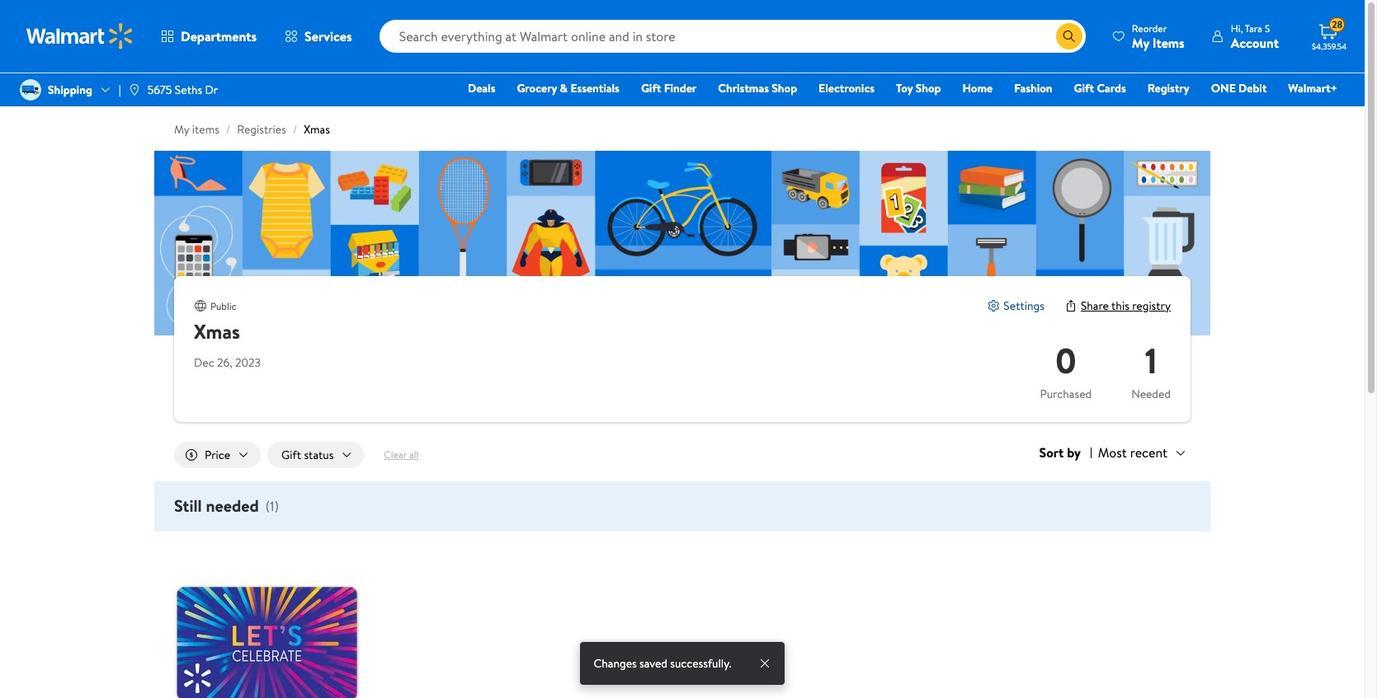 Task type: vqa. For each thing, say whether or not it's contained in the screenshot.
Crunchy Roasted Edamame Beans (Buffalo) - Keto Snacks (3g Net) - High Protein Healthy Snacks (13g Protein) - Low Carb & Calorie, Gluten-Free Snack, Vegan Keto Food - 4 oz (3 Pack) with
no



Task type: locate. For each thing, give the bounding box(es) containing it.
let's celebrate walmart gift card image
[[174, 552, 361, 699]]

essentials
[[571, 80, 620, 97]]

0 horizontal spatial xmas
[[194, 318, 240, 346]]

Search search field
[[379, 20, 1086, 53]]

1 horizontal spatial 1
[[1145, 337, 1157, 385]]

|
[[119, 82, 121, 98]]

1
[[1145, 337, 1157, 385], [270, 498, 274, 516]]

1 horizontal spatial my
[[1132, 33, 1150, 52]]

1 horizontal spatial xmas
[[304, 121, 330, 138]]

&
[[560, 80, 568, 97]]

 image for 5675 seths dr
[[128, 83, 141, 97]]

registry
[[1148, 80, 1190, 97]]

0 vertical spatial xmas
[[304, 121, 330, 138]]

electronics link
[[811, 79, 882, 97]]

dec
[[194, 355, 214, 371]]

gift
[[641, 80, 661, 97], [1074, 80, 1094, 97], [281, 447, 301, 464]]

this
[[1112, 298, 1130, 314]]

my left "items"
[[1132, 33, 1150, 52]]

registries link
[[237, 121, 286, 138]]

departments button
[[147, 17, 271, 56]]

dr
[[205, 82, 218, 98]]

/ left xmas link
[[293, 121, 297, 138]]

2 horizontal spatial gift
[[1074, 80, 1094, 97]]

registries
[[237, 121, 286, 138]]

items
[[1153, 33, 1185, 52]]

needed
[[1131, 386, 1171, 403]]

(
[[266, 498, 270, 516]]

xmas link
[[304, 121, 330, 138]]

grocery & essentials link
[[510, 79, 627, 97]]

changes saved successfully.
[[594, 656, 732, 673]]

walmart image
[[26, 23, 134, 50]]

gift inside dropdown button
[[281, 447, 301, 464]]

shop for christmas shop
[[772, 80, 797, 97]]

clear all button
[[371, 442, 432, 469]]

services
[[305, 27, 352, 45]]

account
[[1231, 33, 1279, 52]]

shop
[[772, 80, 797, 97], [916, 80, 941, 97]]

1 vertical spatial my
[[174, 121, 189, 138]]

gift for gift finder
[[641, 80, 661, 97]]

xmas
[[304, 121, 330, 138], [194, 318, 240, 346]]

registry
[[1132, 298, 1171, 314]]

settings button
[[987, 298, 1045, 314]]

1 right needed
[[270, 498, 274, 516]]

gift left status
[[281, 447, 301, 464]]

1 vertical spatial 1
[[270, 498, 274, 516]]

gift cards link
[[1067, 79, 1134, 97]]

changes
[[594, 656, 637, 673]]

departments
[[181, 27, 257, 45]]

 image right |
[[128, 83, 141, 97]]

home
[[963, 80, 993, 97]]

gift left cards on the top of page
[[1074, 80, 1094, 97]]

sort
[[1039, 444, 1064, 462]]

reorder my items
[[1132, 21, 1185, 52]]

saved
[[640, 656, 668, 673]]

 image left shipping
[[20, 79, 41, 101]]

0 vertical spatial my
[[1132, 33, 1150, 52]]

still
[[174, 495, 202, 517]]

0 horizontal spatial shop
[[772, 80, 797, 97]]

0 horizontal spatial my
[[174, 121, 189, 138]]

gift finder
[[641, 80, 697, 97]]

my items / registries / xmas
[[174, 121, 330, 138]]

Walmart Site-Wide search field
[[379, 20, 1086, 53]]

1 up needed
[[1145, 337, 1157, 385]]

price button
[[174, 442, 261, 469]]

recent
[[1130, 444, 1168, 462]]

one
[[1211, 80, 1236, 97]]

gift finder link
[[634, 79, 704, 97]]

most
[[1098, 444, 1127, 462]]

share
[[1081, 298, 1109, 314]]

christmas shop link
[[711, 79, 805, 97]]

1 horizontal spatial /
[[293, 121, 297, 138]]

close image
[[758, 657, 771, 671]]

$4,359.54
[[1312, 40, 1347, 52]]

28
[[1332, 17, 1343, 32]]

xmas right 'registries'
[[304, 121, 330, 138]]

clear
[[384, 448, 407, 462]]

0 horizontal spatial gift
[[281, 447, 301, 464]]

one debit link
[[1204, 79, 1274, 97]]

0 horizontal spatial /
[[226, 121, 230, 138]]

gift left the finder at the top of the page
[[641, 80, 661, 97]]

0 vertical spatial 1
[[1145, 337, 1157, 385]]

my left 'items'
[[174, 121, 189, 138]]

0 horizontal spatial  image
[[20, 79, 41, 101]]

public
[[210, 300, 236, 314]]

shop right christmas
[[772, 80, 797, 97]]

fashion link
[[1007, 79, 1060, 97]]

1 shop from the left
[[772, 80, 797, 97]]

toy shop
[[896, 80, 941, 97]]

one debit
[[1211, 80, 1267, 97]]

toy shop link
[[889, 79, 949, 97]]

my
[[1132, 33, 1150, 52], [174, 121, 189, 138]]

/ right 'items'
[[226, 121, 230, 138]]

fashion
[[1014, 80, 1053, 97]]

)
[[274, 498, 279, 516]]

1 horizontal spatial gift
[[641, 80, 661, 97]]

xmas down public
[[194, 318, 240, 346]]

0 horizontal spatial 1
[[270, 498, 274, 516]]

2 shop from the left
[[916, 80, 941, 97]]

1 vertical spatial xmas
[[194, 318, 240, 346]]

5675
[[147, 82, 172, 98]]

clear all
[[384, 448, 419, 462]]

1 horizontal spatial  image
[[128, 83, 141, 97]]

 image
[[20, 79, 41, 101], [128, 83, 141, 97]]

1 horizontal spatial shop
[[916, 80, 941, 97]]

gift for gift status
[[281, 447, 301, 464]]

christmas shop
[[718, 80, 797, 97]]

registry link
[[1140, 79, 1197, 97]]

shop right toy
[[916, 80, 941, 97]]



Task type: describe. For each thing, give the bounding box(es) containing it.
my items link
[[174, 121, 219, 138]]

debit
[[1239, 80, 1267, 97]]

deals link
[[460, 79, 503, 97]]

most recent
[[1098, 444, 1168, 462]]

shipping
[[48, 82, 92, 98]]

all
[[409, 448, 419, 462]]

deals
[[468, 80, 495, 97]]

finder
[[664, 80, 697, 97]]

1 inside 1 needed
[[1145, 337, 1157, 385]]

grocery
[[517, 80, 557, 97]]

0
[[1056, 337, 1076, 385]]

gift cards
[[1074, 80, 1126, 97]]

purchased
[[1040, 386, 1092, 403]]

walmart+ link
[[1281, 79, 1345, 97]]

seths
[[175, 82, 202, 98]]

5675 seths dr
[[147, 82, 218, 98]]

gift for gift cards
[[1074, 80, 1094, 97]]

1 inside still needed ( 1 )
[[270, 498, 274, 516]]

still needed ( 1 )
[[174, 495, 279, 517]]

home link
[[955, 79, 1000, 97]]

items
[[192, 121, 219, 138]]

s
[[1265, 21, 1270, 35]]

hi, tara s account
[[1231, 21, 1279, 52]]

cards
[[1097, 80, 1126, 97]]

 image for shipping
[[20, 79, 41, 101]]

successfully.
[[670, 656, 732, 673]]

status
[[304, 447, 334, 464]]

settings
[[1004, 298, 1045, 314]]

toy
[[896, 80, 913, 97]]

walmart+
[[1288, 80, 1338, 97]]

by
[[1067, 444, 1081, 462]]

1 / from the left
[[226, 121, 230, 138]]

dec 26, 2023
[[194, 355, 261, 371]]

christmas
[[718, 80, 769, 97]]

1 needed
[[1131, 337, 1171, 403]]

2 / from the left
[[293, 121, 297, 138]]

grocery & essentials
[[517, 80, 620, 97]]

share this registry button
[[1064, 298, 1171, 314]]

hi,
[[1231, 21, 1243, 35]]

sort by
[[1039, 444, 1081, 462]]

share this registry
[[1081, 298, 1171, 314]]

0 purchased
[[1040, 337, 1092, 403]]

needed
[[206, 495, 259, 517]]

shop for toy shop
[[916, 80, 941, 97]]

my inside reorder my items
[[1132, 33, 1150, 52]]

reorder
[[1132, 21, 1167, 35]]

tara
[[1245, 21, 1263, 35]]

price
[[205, 447, 230, 464]]

gift status
[[281, 447, 334, 464]]

electronics
[[819, 80, 875, 97]]

26,
[[217, 355, 232, 371]]

search icon image
[[1063, 30, 1076, 43]]

2023
[[235, 355, 261, 371]]

most recent button
[[1092, 442, 1191, 464]]

services button
[[271, 17, 366, 56]]

gift status button
[[267, 442, 364, 469]]



